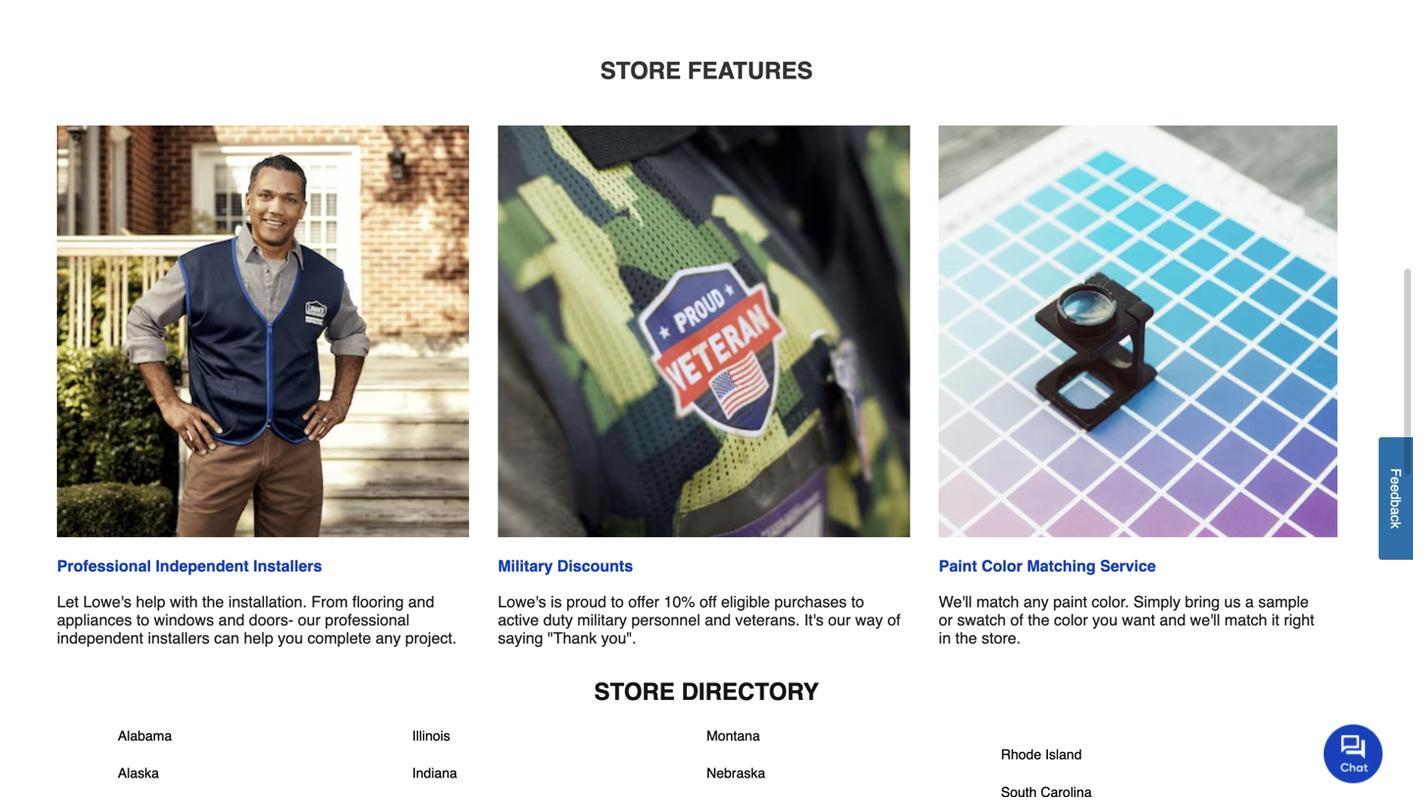 Task type: vqa. For each thing, say whether or not it's contained in the screenshot.


Task type: describe. For each thing, give the bounding box(es) containing it.
b
[[1388, 500, 1404, 508]]

lowe's paint color matching image
[[939, 126, 1338, 557]]

store.
[[982, 629, 1021, 648]]

illinois link
[[412, 727, 450, 746]]

1 horizontal spatial the
[[955, 629, 977, 648]]

you inside let lowe's help with the installation. from flooring and appliances to windows and doors- our professional independent installers can help you complete any project.
[[278, 629, 303, 648]]

indiana
[[412, 766, 457, 782]]

directory
[[682, 679, 819, 706]]

we'll match any paint color. simply bring us a sample or swatch of the color you want and we'll match it right in the store.
[[939, 593, 1315, 648]]

paint color matching service
[[939, 557, 1156, 576]]

installation.
[[228, 593, 307, 611]]

lowe's installation and home services image
[[57, 126, 469, 557]]

island
[[1045, 747, 1082, 763]]

to inside let lowe's help with the installation. from flooring and appliances to windows and doors- our professional independent installers can help you complete any project.
[[136, 611, 149, 629]]

personnel
[[631, 611, 700, 629]]

veterans.
[[735, 611, 800, 629]]

installers
[[148, 629, 210, 648]]

right
[[1284, 611, 1315, 629]]

2 horizontal spatial to
[[851, 593, 864, 611]]

of inside we'll match any paint color. simply bring us a sample or swatch of the color you want and we'll match it right in the store.
[[1010, 611, 1024, 629]]

can
[[214, 629, 239, 648]]

store for store directory
[[594, 679, 675, 706]]

it's
[[804, 611, 824, 629]]

paint
[[939, 557, 977, 576]]

2 e from the top
[[1388, 485, 1404, 492]]

us
[[1224, 593, 1241, 611]]

store directory
[[594, 679, 819, 706]]

and inside we'll match any paint color. simply bring us a sample or swatch of the color you want and we'll match it right in the store.
[[1160, 611, 1186, 629]]

rhode
[[1001, 747, 1042, 763]]

we'll
[[1190, 611, 1220, 629]]

bring
[[1185, 593, 1220, 611]]

let
[[57, 593, 79, 611]]

montana link
[[707, 727, 760, 746]]

doors-
[[249, 611, 293, 629]]

professional
[[325, 611, 410, 629]]

and left doors-
[[218, 611, 245, 629]]

windows
[[154, 611, 214, 629]]

store for store features
[[600, 57, 681, 84]]

alabama link
[[118, 727, 172, 746]]

alabama
[[118, 729, 172, 744]]

paint
[[1053, 593, 1087, 611]]

chat invite button image
[[1324, 724, 1384, 784]]

independent
[[156, 557, 249, 576]]

color
[[1054, 611, 1088, 629]]

rhode island link
[[1001, 745, 1082, 765]]

let lowe's help with the installation. from flooring and appliances to windows and doors- our professional independent installers can help you complete any project.
[[57, 593, 457, 648]]

from
[[311, 593, 348, 611]]

duty
[[543, 611, 573, 629]]

off
[[700, 593, 717, 611]]

10%
[[664, 593, 695, 611]]

0 horizontal spatial match
[[976, 593, 1019, 611]]

k
[[1388, 522, 1404, 529]]

a inside we'll match any paint color. simply bring us a sample or swatch of the color you want and we'll match it right in the store.
[[1245, 593, 1254, 611]]

color.
[[1092, 593, 1129, 611]]

any inside let lowe's help with the installation. from flooring and appliances to windows and doors- our professional independent installers can help you complete any project.
[[376, 629, 401, 648]]

d
[[1388, 492, 1404, 500]]

rhode island
[[1001, 747, 1082, 763]]

nebraska
[[707, 766, 765, 782]]

professional
[[57, 557, 151, 576]]

military
[[498, 557, 553, 576]]

features
[[688, 57, 813, 84]]

with
[[170, 593, 198, 611]]

lowe's inside let lowe's help with the installation. from flooring and appliances to windows and doors- our professional independent installers can help you complete any project.
[[83, 593, 132, 611]]

matching
[[1027, 557, 1096, 576]]



Task type: locate. For each thing, give the bounding box(es) containing it.
the right in
[[955, 629, 977, 648]]

or
[[939, 611, 953, 629]]

and left we'll
[[1160, 611, 1186, 629]]

in
[[939, 629, 951, 648]]

1 horizontal spatial to
[[611, 593, 624, 611]]

we'll
[[939, 593, 972, 611]]

offer
[[628, 593, 659, 611]]

the
[[202, 593, 224, 611], [1028, 611, 1050, 629], [955, 629, 977, 648]]

military
[[577, 611, 627, 629]]

2 of from the left
[[1010, 611, 1024, 629]]

and up project. at the bottom of the page
[[408, 593, 434, 611]]

you down the installation. at the bottom left of the page
[[278, 629, 303, 648]]

lowe's down professional
[[83, 593, 132, 611]]

our
[[298, 611, 321, 629], [828, 611, 851, 629]]

1 vertical spatial a
[[1245, 593, 1254, 611]]

0 vertical spatial a
[[1388, 508, 1404, 515]]

of inside lowe's is proud to offer 10% off eligible purchases to active duty military personnel and veterans. it's our way of saying "thank you".
[[888, 611, 901, 629]]

0 vertical spatial store
[[600, 57, 681, 84]]

our inside lowe's is proud to offer 10% off eligible purchases to active duty military personnel and veterans. it's our way of saying "thank you".
[[828, 611, 851, 629]]

want
[[1122, 611, 1155, 629]]

row
[[57, 109, 1356, 677]]

any down the flooring on the left of the page
[[376, 629, 401, 648]]

1 vertical spatial store
[[594, 679, 675, 706]]

and right 10%
[[705, 611, 731, 629]]

2 horizontal spatial the
[[1028, 611, 1050, 629]]

any inside we'll match any paint color. simply bring us a sample or swatch of the color you want and we'll match it right in the store.
[[1024, 593, 1049, 611]]

2 lowe's from the left
[[498, 593, 546, 611]]

0 horizontal spatial our
[[298, 611, 321, 629]]

c
[[1388, 515, 1404, 522]]

e up b
[[1388, 485, 1404, 492]]

you
[[1092, 611, 1118, 629], [278, 629, 303, 648]]

purchases
[[774, 593, 847, 611]]

professional independent installers
[[57, 557, 322, 576]]

any left paint
[[1024, 593, 1049, 611]]

help left with
[[136, 593, 166, 611]]

you inside we'll match any paint color. simply bring us a sample or swatch of the color you want and we'll match it right in the store.
[[1092, 611, 1118, 629]]

to right purchases
[[851, 593, 864, 611]]

0 horizontal spatial of
[[888, 611, 901, 629]]

installers
[[253, 557, 322, 576]]

0 horizontal spatial any
[[376, 629, 401, 648]]

1 horizontal spatial a
[[1388, 508, 1404, 515]]

our inside let lowe's help with the installation. from flooring and appliances to windows and doors- our professional independent installers can help you complete any project.
[[298, 611, 321, 629]]

paint color matching service link
[[939, 557, 1338, 576]]

and inside lowe's is proud to offer 10% off eligible purchases to active duty military personnel and veterans. it's our way of saying "thank you".
[[705, 611, 731, 629]]

military discounts
[[498, 557, 633, 576]]

0 horizontal spatial help
[[136, 593, 166, 611]]

indiana link
[[412, 764, 457, 784]]

"thank
[[548, 629, 597, 648]]

0 horizontal spatial to
[[136, 611, 149, 629]]

our right doors-
[[298, 611, 321, 629]]

e
[[1388, 477, 1404, 485], [1388, 485, 1404, 492]]

0 vertical spatial help
[[136, 593, 166, 611]]

lowe's military discount image
[[498, 126, 910, 557]]

flooring
[[352, 593, 404, 611]]

montana
[[707, 729, 760, 744]]

match left it
[[1225, 611, 1267, 629]]

f e e d b a c k
[[1388, 469, 1404, 529]]

a
[[1388, 508, 1404, 515], [1245, 593, 1254, 611]]

1 our from the left
[[298, 611, 321, 629]]

the right with
[[202, 593, 224, 611]]

alaska
[[118, 766, 159, 782]]

match
[[976, 593, 1019, 611], [1225, 611, 1267, 629]]

a inside button
[[1388, 508, 1404, 515]]

proud
[[566, 593, 607, 611]]

0 vertical spatial any
[[1024, 593, 1049, 611]]

f
[[1388, 469, 1404, 477]]

nebraska link
[[707, 764, 765, 784]]

alaska link
[[118, 764, 159, 784]]

1 horizontal spatial our
[[828, 611, 851, 629]]

our right it's
[[828, 611, 851, 629]]

1 e from the top
[[1388, 477, 1404, 485]]

e up d
[[1388, 477, 1404, 485]]

1 horizontal spatial of
[[1010, 611, 1024, 629]]

1 horizontal spatial help
[[244, 629, 273, 648]]

project.
[[405, 629, 457, 648]]

the left color
[[1028, 611, 1050, 629]]

eligible
[[721, 593, 770, 611]]

military discounts link
[[498, 557, 915, 576]]

1 horizontal spatial lowe's
[[498, 593, 546, 611]]

2 our from the left
[[828, 611, 851, 629]]

1 vertical spatial any
[[376, 629, 401, 648]]

help
[[136, 593, 166, 611], [244, 629, 273, 648]]

of right the swatch
[[1010, 611, 1024, 629]]

lowe's
[[83, 593, 132, 611], [498, 593, 546, 611]]

illinois
[[412, 729, 450, 744]]

0 horizontal spatial a
[[1245, 593, 1254, 611]]

to left windows
[[136, 611, 149, 629]]

discounts
[[557, 557, 633, 576]]

it
[[1272, 611, 1280, 629]]

0 horizontal spatial the
[[202, 593, 224, 611]]

of
[[888, 611, 901, 629], [1010, 611, 1024, 629]]

active
[[498, 611, 539, 629]]

to
[[611, 593, 624, 611], [851, 593, 864, 611], [136, 611, 149, 629]]

1 of from the left
[[888, 611, 901, 629]]

color
[[982, 557, 1023, 576]]

row containing professional independent installers
[[57, 109, 1356, 677]]

a right us
[[1245, 593, 1254, 611]]

swatch
[[957, 611, 1006, 629]]

you left "want"
[[1092, 611, 1118, 629]]

1 vertical spatial help
[[244, 629, 273, 648]]

1 horizontal spatial any
[[1024, 593, 1049, 611]]

way
[[855, 611, 883, 629]]

1 horizontal spatial match
[[1225, 611, 1267, 629]]

help right can
[[244, 629, 273, 648]]

appliances
[[57, 611, 132, 629]]

store features
[[600, 57, 813, 84]]

sample
[[1258, 593, 1309, 611]]

any
[[1024, 593, 1049, 611], [376, 629, 401, 648]]

of right way
[[888, 611, 901, 629]]

is
[[551, 593, 562, 611]]

complete
[[307, 629, 371, 648]]

independent
[[57, 629, 143, 648]]

the inside let lowe's help with the installation. from flooring and appliances to windows and doors- our professional independent installers can help you complete any project.
[[202, 593, 224, 611]]

saying
[[498, 629, 543, 648]]

and
[[408, 593, 434, 611], [218, 611, 245, 629], [705, 611, 731, 629], [1160, 611, 1186, 629]]

store
[[600, 57, 681, 84], [594, 679, 675, 706]]

0 horizontal spatial you
[[278, 629, 303, 648]]

1 lowe's from the left
[[83, 593, 132, 611]]

to left offer
[[611, 593, 624, 611]]

professional independent installers link
[[57, 557, 482, 576]]

lowe's left is
[[498, 593, 546, 611]]

lowe's is proud to offer 10% off eligible purchases to active duty military personnel and veterans. it's our way of saying "thank you".
[[498, 593, 901, 648]]

you".
[[601, 629, 636, 648]]

match down the color
[[976, 593, 1019, 611]]

service
[[1100, 557, 1156, 576]]

f e e d b a c k button
[[1379, 438, 1413, 560]]

0 horizontal spatial lowe's
[[83, 593, 132, 611]]

lowe's inside lowe's is proud to offer 10% off eligible purchases to active duty military personnel and veterans. it's our way of saying "thank you".
[[498, 593, 546, 611]]

a up "k"
[[1388, 508, 1404, 515]]

1 horizontal spatial you
[[1092, 611, 1118, 629]]

simply
[[1134, 593, 1181, 611]]



